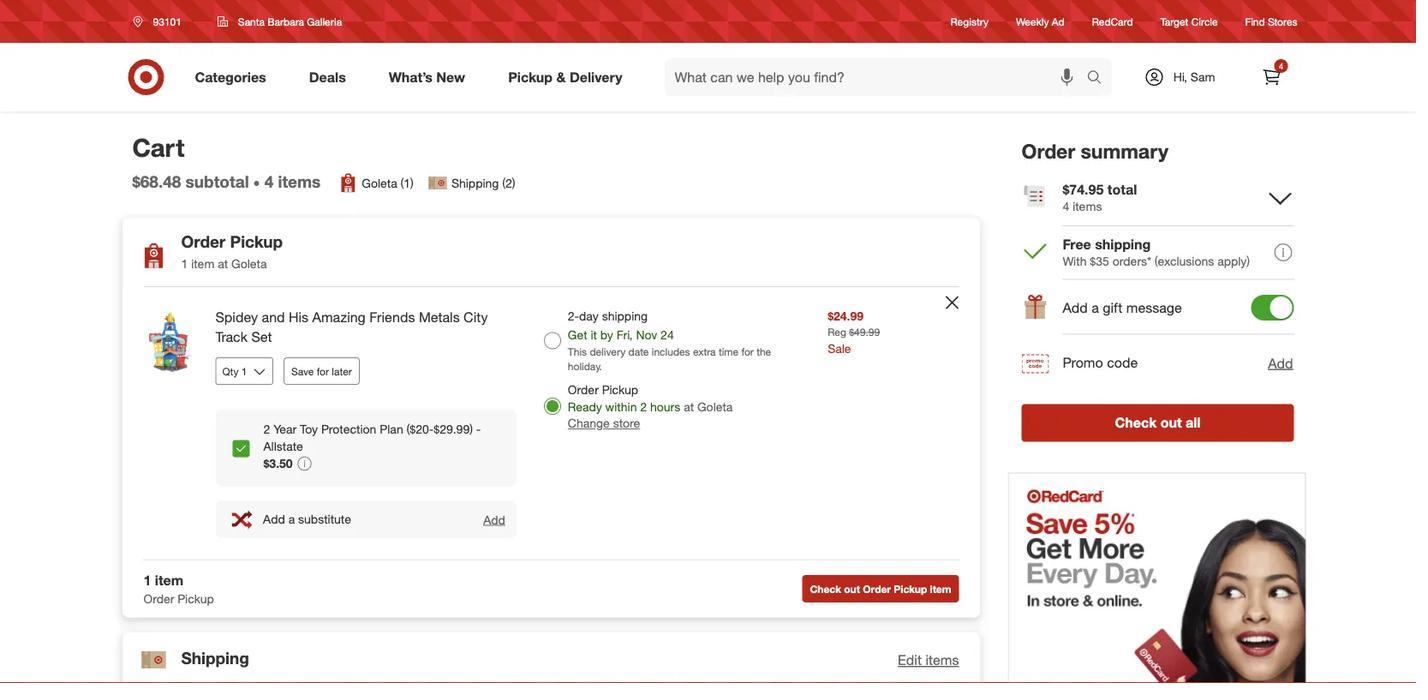 Task type: locate. For each thing, give the bounding box(es) containing it.
order inside order pickup 1 item at goleta
[[181, 232, 226, 251]]

order inside check out order pickup item button
[[863, 582, 891, 595]]

4
[[1279, 60, 1284, 71], [265, 172, 274, 191], [1063, 199, 1070, 214]]

out
[[1161, 415, 1182, 431], [844, 582, 860, 595]]

0 horizontal spatial 1
[[144, 572, 151, 588]]

goleta right "hours"
[[698, 399, 733, 414]]

1 vertical spatial add button
[[483, 511, 506, 528]]

2 horizontal spatial items
[[1073, 199, 1103, 214]]

0 horizontal spatial add button
[[483, 511, 506, 528]]

promo
[[1063, 355, 1104, 371]]

0 horizontal spatial check
[[810, 582, 842, 595]]

at inside order pickup ready within 2 hours at goleta change store
[[684, 399, 694, 414]]

items right the subtotal
[[278, 172, 321, 191]]

shipping for shipping (2)
[[452, 175, 499, 190]]

0 horizontal spatial goleta
[[231, 256, 267, 271]]

items down $74.95
[[1073, 199, 1103, 214]]

1 vertical spatial items
[[1073, 199, 1103, 214]]

order for order pickup 1 item at goleta
[[181, 232, 226, 251]]

code
[[1107, 355, 1138, 371]]

subtotal
[[186, 172, 249, 191]]

at right "hours"
[[684, 399, 694, 414]]

set
[[251, 329, 272, 345]]

at inside order pickup 1 item at goleta
[[218, 256, 228, 271]]

1 horizontal spatial shipping
[[452, 175, 499, 190]]

0 vertical spatial items
[[278, 172, 321, 191]]

1 vertical spatial 2
[[264, 422, 270, 437]]

None radio
[[544, 332, 561, 349]]

0 horizontal spatial shipping
[[602, 309, 648, 324]]

redcard
[[1093, 15, 1134, 28]]

for inside button
[[317, 365, 329, 377]]

a
[[1092, 299, 1100, 316], [289, 512, 295, 527]]

2 inside order pickup ready within 2 hours at goleta change store
[[640, 399, 647, 414]]

4 down $74.95
[[1063, 199, 1070, 214]]

check for 1
[[810, 582, 842, 595]]

(1)
[[401, 175, 414, 190]]

0 vertical spatial add button
[[1268, 353, 1295, 374]]

santa
[[238, 15, 265, 28]]

within
[[606, 399, 637, 414]]

2 horizontal spatial item
[[930, 582, 952, 595]]

at up spidey
[[218, 256, 228, 271]]

what's new link
[[374, 58, 487, 96]]

summary
[[1081, 139, 1169, 163]]

0 horizontal spatial at
[[218, 256, 228, 271]]

93101
[[153, 15, 182, 28]]

fri,
[[617, 328, 633, 343]]

4 inside $74.95 total 4 items
[[1063, 199, 1070, 214]]

list
[[338, 173, 516, 193]]

and
[[262, 309, 285, 326]]

later
[[332, 365, 352, 377]]

goleta inside order pickup 1 item at goleta
[[231, 256, 267, 271]]

0 horizontal spatial 4
[[265, 172, 274, 191]]

edit items button
[[898, 650, 959, 670]]

metals
[[419, 309, 460, 326]]

0 vertical spatial shipping
[[452, 175, 499, 190]]

check out all
[[1115, 415, 1201, 431]]

1 horizontal spatial goleta
[[362, 175, 397, 190]]

weekly
[[1017, 15, 1049, 28]]

shipping up orders* on the top of page
[[1096, 235, 1151, 252]]

shipping up fri,
[[602, 309, 648, 324]]

2 year toy protection plan ($20-$29.99) - allstate
[[264, 422, 481, 454]]

registry
[[951, 15, 989, 28]]

1 horizontal spatial 4
[[1063, 199, 1070, 214]]

1 vertical spatial shipping
[[181, 648, 249, 668]]

categories link
[[180, 58, 288, 96]]

allstate
[[264, 439, 303, 454]]

pickup inside button
[[894, 582, 928, 595]]

items inside "dropdown button"
[[926, 652, 959, 668]]

1 vertical spatial shipping
[[602, 309, 648, 324]]

2-
[[568, 309, 579, 324]]

deals link
[[295, 58, 367, 96]]

1 horizontal spatial 2
[[640, 399, 647, 414]]

0 vertical spatial at
[[218, 256, 228, 271]]

0 vertical spatial a
[[1092, 299, 1100, 316]]

$68.48 subtotal
[[132, 172, 249, 191]]

target circle
[[1161, 15, 1218, 28]]

1 vertical spatial a
[[289, 512, 295, 527]]

shipping left (2)
[[452, 175, 499, 190]]

1 item order pickup
[[144, 572, 214, 606]]

barbara
[[268, 15, 304, 28]]

0 horizontal spatial shipping
[[181, 648, 249, 668]]

1 horizontal spatial out
[[1161, 415, 1182, 431]]

a inside cart item ready to fulfill group
[[289, 512, 295, 527]]

apply)
[[1218, 253, 1251, 268]]

search button
[[1079, 58, 1121, 99]]

2 left year
[[264, 422, 270, 437]]

0 vertical spatial shipping
[[1096, 235, 1151, 252]]

1 vertical spatial for
[[317, 365, 329, 377]]

1 horizontal spatial for
[[742, 345, 754, 358]]

a left gift
[[1092, 299, 1100, 316]]

1 horizontal spatial at
[[684, 399, 694, 414]]

weekly ad
[[1017, 15, 1065, 28]]

at
[[218, 256, 228, 271], [684, 399, 694, 414]]

1 vertical spatial at
[[684, 399, 694, 414]]

2 vertical spatial goleta
[[698, 399, 733, 414]]

4 right the subtotal
[[265, 172, 274, 191]]

promo code
[[1063, 355, 1138, 371]]

shipping inside list
[[452, 175, 499, 190]]

goleta inside list
[[362, 175, 397, 190]]

store
[[613, 416, 640, 431]]

order for order summary
[[1022, 139, 1076, 163]]

delivery
[[570, 69, 623, 85]]

add for add a gift message
[[1063, 299, 1088, 316]]

goleta up spidey
[[231, 256, 267, 271]]

items
[[278, 172, 321, 191], [1073, 199, 1103, 214], [926, 652, 959, 668]]

0 horizontal spatial a
[[289, 512, 295, 527]]

0 vertical spatial goleta
[[362, 175, 397, 190]]

What can we help you find? suggestions appear below search field
[[665, 58, 1091, 96]]

for left the
[[742, 345, 754, 358]]

1 vertical spatial 1
[[144, 572, 151, 588]]

0 horizontal spatial out
[[844, 582, 860, 595]]

save
[[291, 365, 314, 377]]

spidey
[[216, 309, 258, 326]]

shipping (2)
[[452, 175, 516, 190]]

2 vertical spatial 4
[[1063, 199, 1070, 214]]

$24.99 reg $49.99 sale
[[828, 309, 880, 355]]

4 link
[[1253, 58, 1291, 96]]

1 vertical spatial out
[[844, 582, 860, 595]]

add a substitute
[[263, 512, 351, 527]]

(exclusions
[[1155, 253, 1215, 268]]

out for order summary
[[1161, 415, 1182, 431]]

0 horizontal spatial for
[[317, 365, 329, 377]]

substitute
[[298, 512, 351, 527]]

add for the right add button
[[1269, 355, 1294, 371]]

a left substitute
[[289, 512, 295, 527]]

for left later at the bottom left of page
[[317, 365, 329, 377]]

search
[[1079, 70, 1121, 87]]

1 horizontal spatial item
[[191, 256, 215, 271]]

shipping
[[452, 175, 499, 190], [181, 648, 249, 668]]

1 horizontal spatial a
[[1092, 299, 1100, 316]]

1 vertical spatial goleta
[[231, 256, 267, 271]]

0 vertical spatial 2
[[640, 399, 647, 414]]

santa barbara galleria
[[238, 15, 342, 28]]

order
[[1022, 139, 1076, 163], [181, 232, 226, 251], [568, 382, 599, 397], [863, 582, 891, 595], [144, 591, 174, 606]]

0 vertical spatial for
[[742, 345, 754, 358]]

out inside check out all button
[[1161, 415, 1182, 431]]

$74.95
[[1063, 181, 1104, 197]]

free
[[1063, 235, 1092, 252]]

2 horizontal spatial goleta
[[698, 399, 733, 414]]

change store button
[[568, 415, 640, 432]]

shipping inside free shipping with $35 orders* (exclusions apply)
[[1096, 235, 1151, 252]]

order pickup 1 item at goleta
[[181, 232, 283, 271]]

check
[[1115, 415, 1157, 431], [810, 582, 842, 595]]

order inside order pickup ready within 2 hours at goleta change store
[[568, 382, 599, 397]]

what's
[[389, 69, 433, 85]]

1 horizontal spatial check
[[1115, 415, 1157, 431]]

add for left add button
[[484, 512, 506, 527]]

pickup
[[508, 69, 553, 85], [230, 232, 283, 251], [602, 382, 639, 397], [894, 582, 928, 595], [178, 591, 214, 606]]

0 vertical spatial out
[[1161, 415, 1182, 431]]

a for substitute
[[289, 512, 295, 527]]

$24.99
[[828, 309, 864, 324]]

0 vertical spatial 1
[[181, 256, 188, 271]]

2 vertical spatial items
[[926, 652, 959, 668]]

shipping down 1 item order pickup
[[181, 648, 249, 668]]

shipping for shipping
[[181, 648, 249, 668]]

ad
[[1052, 15, 1065, 28]]

1 vertical spatial 4
[[265, 172, 274, 191]]

message
[[1127, 299, 1183, 316]]

1 vertical spatial check
[[810, 582, 842, 595]]

holiday.
[[568, 360, 602, 373]]

1 horizontal spatial 1
[[181, 256, 188, 271]]

check for order summary
[[1115, 415, 1157, 431]]

2
[[640, 399, 647, 414], [264, 422, 270, 437]]

out inside check out order pickup item button
[[844, 582, 860, 595]]

Service plan for Spidey and His Amazing Friends Metals City Track Set checkbox
[[233, 440, 250, 457]]

item inside button
[[930, 582, 952, 595]]

1 horizontal spatial shipping
[[1096, 235, 1151, 252]]

goleta left (1)
[[362, 175, 397, 190]]

items right edit
[[926, 652, 959, 668]]

pickup inside order pickup 1 item at goleta
[[230, 232, 283, 251]]

0 vertical spatial check
[[1115, 415, 1157, 431]]

items for edit items
[[926, 652, 959, 668]]

edit
[[898, 652, 922, 668]]

friends
[[370, 309, 415, 326]]

1 inside order pickup 1 item at goleta
[[181, 256, 188, 271]]

none radio inside cart item ready to fulfill group
[[544, 332, 561, 349]]

0 vertical spatial 4
[[1279, 60, 1284, 71]]

2 horizontal spatial 4
[[1279, 60, 1284, 71]]

0 horizontal spatial items
[[278, 172, 321, 191]]

2 left "hours"
[[640, 399, 647, 414]]

93101 button
[[122, 6, 200, 37]]

0 horizontal spatial item
[[155, 572, 184, 588]]

$49.99
[[849, 326, 880, 339]]

$29.99)
[[434, 422, 473, 437]]

track
[[216, 329, 248, 345]]

add
[[1063, 299, 1088, 316], [1269, 355, 1294, 371], [263, 512, 285, 527], [484, 512, 506, 527]]

1 horizontal spatial items
[[926, 652, 959, 668]]

0 horizontal spatial 2
[[264, 422, 270, 437]]

pickup inside 1 item order pickup
[[178, 591, 214, 606]]

4 down stores on the top right of page
[[1279, 60, 1284, 71]]



Task type: vqa. For each thing, say whether or not it's contained in the screenshot.
summary
yes



Task type: describe. For each thing, give the bounding box(es) containing it.
$35
[[1090, 253, 1110, 268]]

hi, sam
[[1174, 69, 1216, 84]]

find stores link
[[1246, 14, 1298, 29]]

spidey and his amazing friends metals city track set image
[[137, 308, 205, 376]]

4 for 4
[[1279, 60, 1284, 71]]

pickup inside order pickup ready within 2 hours at goleta change store
[[602, 382, 639, 397]]

amazing
[[312, 309, 366, 326]]

circle
[[1192, 15, 1218, 28]]

list containing goleta (1)
[[338, 173, 516, 193]]

deals
[[309, 69, 346, 85]]

weekly ad link
[[1017, 14, 1065, 29]]

by
[[601, 328, 614, 343]]

item inside order pickup 1 item at goleta
[[191, 256, 215, 271]]

items inside $74.95 total 4 items
[[1073, 199, 1103, 214]]

4 for 4 items
[[265, 172, 274, 191]]

redcard link
[[1093, 14, 1134, 29]]

with
[[1063, 253, 1087, 268]]

extra
[[693, 345, 716, 358]]

shipping inside 2-day shipping get it by fri, nov 24 this delivery date includes extra time for the holiday.
[[602, 309, 648, 324]]

Store pickup radio
[[544, 398, 561, 415]]

year
[[274, 422, 297, 437]]

save for later button
[[284, 357, 360, 385]]

add a gift message
[[1063, 299, 1183, 316]]

stores
[[1268, 15, 1298, 28]]

check out all button
[[1022, 404, 1295, 442]]

add for add a substitute
[[263, 512, 285, 527]]

items for 4 items
[[278, 172, 321, 191]]

nov
[[636, 328, 658, 343]]

check out order pickup item button
[[803, 575, 959, 602]]

spidey and his amazing friends metals city track set link
[[216, 308, 517, 347]]

edit items
[[898, 652, 959, 668]]

date
[[629, 345, 649, 358]]

hours
[[651, 399, 681, 414]]

what's new
[[389, 69, 466, 85]]

a for gift
[[1092, 299, 1100, 316]]

item inside 1 item order pickup
[[155, 572, 184, 588]]

includes
[[652, 345, 690, 358]]

order for order pickup ready within 2 hours at goleta change store
[[568, 382, 599, 397]]

4 items
[[265, 172, 321, 191]]

2-day shipping get it by fri, nov 24 this delivery date includes extra time for the holiday.
[[568, 309, 772, 373]]

&
[[557, 69, 566, 85]]

$68.48
[[132, 172, 181, 191]]

($20-
[[407, 422, 434, 437]]

save for later
[[291, 365, 352, 377]]

time
[[719, 345, 739, 358]]

reg
[[828, 326, 847, 339]]

sam
[[1191, 69, 1216, 84]]

order inside 1 item order pickup
[[144, 591, 174, 606]]

pickup & delivery link
[[494, 58, 644, 96]]

goleta inside order pickup ready within 2 hours at goleta change store
[[698, 399, 733, 414]]

free shipping with $35 orders* (exclusions apply)
[[1063, 235, 1251, 268]]

cart
[[132, 132, 185, 162]]

ready
[[568, 399, 602, 414]]

it
[[591, 328, 597, 343]]

plan
[[380, 422, 403, 437]]

hi,
[[1174, 69, 1188, 84]]

sale
[[828, 340, 852, 355]]

total
[[1108, 181, 1138, 197]]

get
[[568, 328, 588, 343]]

check out order pickup item
[[810, 582, 952, 595]]

registry link
[[951, 14, 989, 29]]

2 inside 2 year toy protection plan ($20-$29.99) - allstate
[[264, 422, 270, 437]]

target redcard save 5% get more every day. in store & online. apply now for a credit or debit redcard. *some restrictions apply. image
[[1008, 473, 1307, 683]]

gift
[[1103, 299, 1123, 316]]

pickup & delivery
[[508, 69, 623, 85]]

all
[[1186, 415, 1201, 431]]

(2)
[[502, 175, 516, 190]]

1 inside 1 item order pickup
[[144, 572, 151, 588]]

galleria
[[307, 15, 342, 28]]

santa barbara galleria button
[[206, 6, 353, 37]]

for inside 2-day shipping get it by fri, nov 24 this delivery date includes extra time for the holiday.
[[742, 345, 754, 358]]

cart item ready to fulfill group
[[123, 287, 980, 559]]

protection
[[321, 422, 377, 437]]

toy
[[300, 422, 318, 437]]

day
[[579, 309, 599, 324]]

find
[[1246, 15, 1266, 28]]

order summary
[[1022, 139, 1169, 163]]

city
[[464, 309, 488, 326]]

out for 1
[[844, 582, 860, 595]]

orders*
[[1113, 253, 1152, 268]]

goleta (1)
[[362, 175, 414, 190]]

-
[[476, 422, 481, 437]]

the
[[757, 345, 772, 358]]

new
[[437, 69, 466, 85]]

change
[[568, 416, 610, 431]]

1 horizontal spatial add button
[[1268, 353, 1295, 374]]



